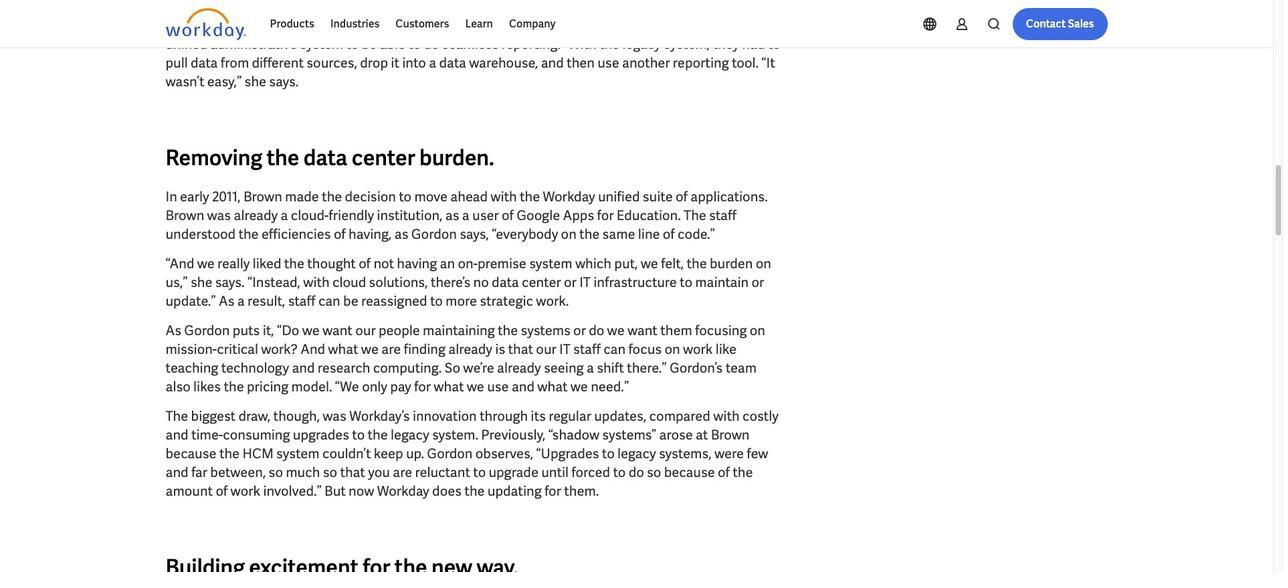 Task type: vqa. For each thing, say whether or not it's contained in the screenshot.
"burden"
yes



Task type: locate. For each thing, give the bounding box(es) containing it.
really
[[218, 255, 250, 272]]

legacy inside most important, the university wanted a unified approach—consistent data accessible from a single source for actionable analytics and reporting. as gordon says, "we wanted what we considered to be a unified administrative system to be able to do seamless reporting." with the legacy system, they had to pull data from different sources, drop it into a data warehouse, and then use another reporting tool. "it wasn't easy," she says.
[[622, 35, 661, 53]]

staff up seeing
[[573, 341, 601, 358]]

0 horizontal spatial staff
[[288, 292, 316, 310]]

as down the institution,
[[395, 225, 408, 243]]

so up involved."
[[269, 464, 283, 481]]

liked
[[253, 255, 281, 272]]

1 horizontal spatial from
[[688, 0, 716, 15]]

because
[[166, 445, 217, 462], [664, 464, 715, 481]]

1 vertical spatial she
[[191, 274, 212, 291]]

are inside as gordon puts it, "do we want our people maintaining the systems or do we want them focusing on mission-critical work? and what we are finding already is that our it staff can focus on work like teaching technology and research computing. so we're already seeing a shift there." gordon's team also likes the pricing model. "we only pay for what we use and what we need."
[[381, 341, 401, 358]]

2 vertical spatial system
[[276, 445, 320, 462]]

our down systems
[[536, 341, 557, 358]]

from up easy,"
[[221, 54, 249, 72]]

do up shift
[[589, 322, 604, 339]]

be up drop
[[362, 35, 377, 53]]

0 vertical spatial as
[[445, 207, 459, 224]]

felt,
[[661, 255, 684, 272]]

1 horizontal spatial "we
[[540, 17, 565, 34]]

gordon inside in early 2011, brown made the decision to move ahead with the workday unified suite of applications. brown was already a cloud-friendly institution, as a user of google apps for education. the staff understood the efficiencies of having, as gordon says, "everybody on the same line of code."
[[411, 225, 457, 243]]

it up seeing
[[559, 341, 571, 358]]

0 vertical spatial that
[[508, 341, 533, 358]]

1 horizontal spatial says,
[[508, 17, 537, 34]]

0 vertical spatial are
[[381, 341, 401, 358]]

wasn't
[[166, 73, 204, 90]]

sources,
[[307, 54, 357, 72]]

innovation
[[413, 407, 477, 425]]

from
[[688, 0, 716, 15], [221, 54, 249, 72]]

says,
[[508, 17, 537, 34], [460, 225, 489, 243]]

says. down different
[[269, 73, 299, 90]]

1 want from the left
[[322, 322, 353, 339]]

products
[[270, 17, 314, 31]]

the up made
[[267, 144, 299, 172]]

0 vertical spatial with
[[491, 188, 517, 205]]

gordon inside as gordon puts it, "do we want our people maintaining the systems or do we want them focusing on mission-critical work? and what we are finding already is that our it staff can focus on work like teaching technology and research computing. so we're already seeing a shift there." gordon's team also likes the pricing model. "we only pay for what we use and what we need."
[[184, 322, 230, 339]]

0 horizontal spatial use
[[487, 378, 509, 395]]

0 horizontal spatial want
[[322, 322, 353, 339]]

2 horizontal spatial unified
[[598, 188, 640, 205]]

to down observes,
[[473, 464, 486, 481]]

compared
[[649, 407, 710, 425]]

and
[[353, 17, 376, 34], [541, 54, 564, 72], [292, 359, 315, 377], [512, 378, 535, 395], [166, 426, 188, 444], [166, 464, 188, 481]]

2 horizontal spatial do
[[629, 464, 644, 481]]

wanted up industries
[[351, 0, 396, 15]]

0 vertical spatial it
[[579, 274, 591, 291]]

on right burden
[[756, 255, 771, 272]]

hcm
[[242, 445, 274, 462]]

work down between,
[[231, 482, 260, 500]]

can inside '"and we really liked the thought of not having an on-premise system which put, we felt, the burden on us," she says. "instead, with cloud solutions, there's no data center or it infrastructure to maintain or update." as a result, staff can be reassigned to more strategic work.'
[[318, 292, 340, 310]]

she inside most important, the university wanted a unified approach—consistent data accessible from a single source for actionable analytics and reporting. as gordon says, "we wanted what we considered to be a unified administrative system to be able to do seamless reporting." with the legacy system, they had to pull data from different sources, drop it into a data warehouse, and then use another reporting tool. "it wasn't easy," she says.
[[245, 73, 266, 90]]

for down until
[[545, 482, 561, 500]]

already down is
[[497, 359, 541, 377]]

suite
[[643, 188, 673, 205]]

customers
[[396, 17, 449, 31]]

system down analytics
[[300, 35, 343, 53]]

2 horizontal spatial already
[[497, 359, 541, 377]]

1 vertical spatial be
[[362, 35, 377, 53]]

code."
[[678, 225, 715, 243]]

0 horizontal spatial as
[[166, 322, 181, 339]]

a left single
[[719, 0, 726, 15]]

0 vertical spatial unified
[[409, 0, 451, 15]]

with
[[568, 35, 597, 53]]

burden.
[[420, 144, 494, 172]]

for right pay on the bottom of the page
[[414, 378, 431, 395]]

for inside in early 2011, brown made the decision to move ahead with the workday unified suite of applications. brown was already a cloud-friendly institution, as a user of google apps for education. the staff understood the efficiencies of having, as gordon says, "everybody on the same line of code."
[[597, 207, 614, 224]]

3 so from the left
[[647, 464, 661, 481]]

1 vertical spatial with
[[303, 274, 330, 291]]

move
[[414, 188, 448, 205]]

1 horizontal spatial use
[[598, 54, 619, 72]]

1 vertical spatial says,
[[460, 225, 489, 243]]

but
[[325, 482, 346, 500]]

having,
[[349, 225, 392, 243]]

1 vertical spatial as
[[166, 322, 181, 339]]

0 vertical spatial "we
[[540, 17, 565, 34]]

for inside as gordon puts it, "do we want our people maintaining the systems or do we want them focusing on mission-critical work? and what we are finding already is that our it staff can focus on work like teaching technology and research computing. so we're already seeing a shift there." gordon's team also likes the pricing model. "we only pay for what we use and what we need."
[[414, 378, 431, 395]]

with left costly
[[713, 407, 740, 425]]

2 vertical spatial already
[[497, 359, 541, 377]]

0 vertical spatial legacy
[[622, 35, 661, 53]]

friendly
[[329, 207, 374, 224]]

use right the then at left
[[598, 54, 619, 72]]

with down "thought"
[[303, 274, 330, 291]]

system inside '"and we really liked the thought of not having an on-premise system which put, we felt, the burden on us," she says. "instead, with cloud solutions, there's no data center or it infrastructure to maintain or update." as a result, staff can be reassigned to more strategic work.'
[[529, 255, 572, 272]]

use
[[598, 54, 619, 72], [487, 378, 509, 395]]

0 vertical spatial workday
[[543, 188, 595, 205]]

updates,
[[594, 407, 647, 425]]

gordon down the system.
[[427, 445, 473, 462]]

1 vertical spatial already
[[448, 341, 492, 358]]

"we up reporting."
[[540, 17, 565, 34]]

be
[[754, 17, 770, 34], [362, 35, 377, 53], [343, 292, 358, 310]]

0 horizontal spatial says,
[[460, 225, 489, 243]]

of down friendly
[[334, 225, 346, 243]]

the right "does"
[[465, 482, 485, 500]]

system inside the biggest draw, though, was workday's innovation through its regular updates, compared with costly and time-consuming upgrades to the legacy system. previously, "shadow systems" arose at brown because the hcm system couldn't keep up. gordon observes, "upgrades to legacy systems, were few and far between, so much so that you are reluctant to upgrade until forced to do so because of the amount of work involved." but now workday does the updating for them.
[[276, 445, 320, 462]]

efficiencies
[[262, 225, 331, 243]]

what up research
[[328, 341, 358, 358]]

we down accessible
[[648, 17, 666, 34]]

industries
[[330, 17, 380, 31]]

"it
[[762, 54, 775, 72]]

1 horizontal spatial with
[[491, 188, 517, 205]]

0 horizontal spatial "we
[[335, 378, 359, 395]]

says. inside '"and we really liked the thought of not having an on-premise system which put, we felt, the burden on us," she says. "instead, with cloud solutions, there's no data center or it infrastructure to maintain or update." as a result, staff can be reassigned to more strategic work.'
[[215, 274, 245, 291]]

does
[[432, 482, 462, 500]]

learn button
[[457, 8, 501, 40]]

data
[[591, 0, 618, 15], [191, 54, 218, 72], [439, 54, 466, 72], [304, 144, 347, 172], [492, 274, 519, 291]]

1 vertical spatial it
[[559, 341, 571, 358]]

use inside most important, the university wanted a unified approach—consistent data accessible from a single source for actionable analytics and reporting. as gordon says, "we wanted what we considered to be a unified administrative system to be able to do seamless reporting." with the legacy system, they had to pull data from different sources, drop it into a data warehouse, and then use another reporting tool. "it wasn't easy," she says.
[[598, 54, 619, 72]]

0 horizontal spatial do
[[424, 35, 439, 53]]

"we inside most important, the university wanted a unified approach—consistent data accessible from a single source for actionable analytics and reporting. as gordon says, "we wanted what we considered to be a unified administrative system to be able to do seamless reporting." with the legacy system, they had to pull data from different sources, drop it into a data warehouse, and then use another reporting tool. "it wasn't easy," she says.
[[540, 17, 565, 34]]

says, down user
[[460, 225, 489, 243]]

of down were
[[718, 464, 730, 481]]

1 horizontal spatial that
[[508, 341, 533, 358]]

"shadow
[[548, 426, 600, 444]]

work up gordon's
[[683, 341, 713, 358]]

gordon
[[460, 17, 505, 34], [411, 225, 457, 243], [184, 322, 230, 339], [427, 445, 473, 462]]

system inside most important, the university wanted a unified approach—consistent data accessible from a single source for actionable analytics and reporting. as gordon says, "we wanted what we considered to be a unified administrative system to be able to do seamless reporting." with the legacy system, they had to pull data from different sources, drop it into a data warehouse, and then use another reporting tool. "it wasn't easy," she says.
[[300, 35, 343, 53]]

1 vertical spatial can
[[604, 341, 626, 358]]

that
[[508, 341, 533, 358], [340, 464, 365, 481]]

unified
[[409, 0, 451, 15], [166, 35, 207, 53], [598, 188, 640, 205]]

understood
[[166, 225, 236, 243]]

removing
[[166, 144, 262, 172]]

0 horizontal spatial can
[[318, 292, 340, 310]]

do
[[424, 35, 439, 53], [589, 322, 604, 339], [629, 464, 644, 481]]

2 vertical spatial legacy
[[618, 445, 656, 462]]

legacy
[[622, 35, 661, 53], [391, 426, 429, 444], [618, 445, 656, 462]]

to up the institution,
[[399, 188, 412, 205]]

1 vertical spatial unified
[[166, 35, 207, 53]]

no
[[473, 274, 489, 291]]

1 horizontal spatial work
[[683, 341, 713, 358]]

only
[[362, 378, 387, 395]]

1 vertical spatial "we
[[335, 378, 359, 395]]

center up decision
[[352, 144, 415, 172]]

are down up.
[[393, 464, 412, 481]]

0 horizontal spatial be
[[343, 292, 358, 310]]

a left result,
[[237, 292, 245, 310]]

gordon up seamless
[[460, 17, 505, 34]]

0 vertical spatial says,
[[508, 17, 537, 34]]

1 vertical spatial says.
[[215, 274, 245, 291]]

go to the homepage image
[[166, 8, 246, 40]]

shift
[[597, 359, 624, 377]]

can down cloud
[[318, 292, 340, 310]]

she down different
[[245, 73, 266, 90]]

learn
[[465, 17, 493, 31]]

the
[[266, 0, 286, 15], [599, 35, 620, 53], [267, 144, 299, 172], [322, 188, 342, 205], [520, 188, 540, 205], [238, 225, 259, 243], [579, 225, 600, 243], [284, 255, 304, 272], [687, 255, 707, 272], [498, 322, 518, 339], [224, 378, 244, 395], [368, 426, 388, 444], [219, 445, 240, 462], [733, 464, 753, 481], [465, 482, 485, 500]]

though,
[[273, 407, 320, 425]]

do inside the biggest draw, though, was workday's innovation through its regular updates, compared with costly and time-consuming upgrades to the legacy system. previously, "shadow systems" arose at brown because the hcm system couldn't keep up. gordon observes, "upgrades to legacy systems, were few and far between, so much so that you are reluctant to upgrade until forced to do so because of the amount of work involved." but now workday does the updating for them.
[[629, 464, 644, 481]]

system up much
[[276, 445, 320, 462]]

to down single
[[739, 17, 752, 34]]

1 vertical spatial work
[[231, 482, 260, 500]]

source
[[166, 17, 207, 34]]

unified up customers at top
[[409, 0, 451, 15]]

2 vertical spatial staff
[[573, 341, 601, 358]]

1 vertical spatial are
[[393, 464, 412, 481]]

0 vertical spatial use
[[598, 54, 619, 72]]

can
[[318, 292, 340, 310], [604, 341, 626, 358]]

biggest
[[191, 407, 236, 425]]

what down accessible
[[615, 17, 645, 34]]

staff down applications.
[[709, 207, 737, 224]]

reporting
[[673, 54, 729, 72]]

a left shift
[[587, 359, 594, 377]]

contact
[[1026, 17, 1066, 31]]

systems"
[[602, 426, 656, 444]]

what inside most important, the university wanted a unified approach—consistent data accessible from a single source for actionable analytics and reporting. as gordon says, "we wanted what we considered to be a unified administrative system to be able to do seamless reporting." with the legacy system, they had to pull data from different sources, drop it into a data warehouse, and then use another reporting tool. "it wasn't easy," she says.
[[615, 17, 645, 34]]

people
[[379, 322, 420, 339]]

of inside '"and we really liked the thought of not having an on-premise system which put, we felt, the burden on us," she says. "instead, with cloud solutions, there's no data center or it infrastructure to maintain or update." as a result, staff can be reassigned to more strategic work.'
[[359, 255, 371, 272]]

of right the line
[[663, 225, 675, 243]]

1 horizontal spatial as
[[219, 292, 235, 310]]

unified up education.
[[598, 188, 640, 205]]

legacy up up.
[[391, 426, 429, 444]]

was inside the biggest draw, though, was workday's innovation through its regular updates, compared with costly and time-consuming upgrades to the legacy system. previously, "shadow systems" arose at brown because the hcm system couldn't keep up. gordon observes, "upgrades to legacy systems, were few and far between, so much so that you are reluctant to upgrade until forced to do so because of the amount of work involved." but now workday does the updating for them.
[[323, 407, 346, 425]]

us,"
[[166, 274, 188, 291]]

0 horizontal spatial wanted
[[351, 0, 396, 15]]

1 so from the left
[[269, 464, 283, 481]]

1 horizontal spatial as
[[445, 207, 459, 224]]

she up update."
[[191, 274, 212, 291]]

the inside the biggest draw, though, was workday's innovation through its regular updates, compared with costly and time-consuming upgrades to the legacy system. previously, "shadow systems" arose at brown because the hcm system couldn't keep up. gordon observes, "upgrades to legacy systems, were few and far between, so much so that you are reluctant to upgrade until forced to do so because of the amount of work involved." but now workday does the updating for them.
[[166, 407, 188, 425]]

workday up apps
[[543, 188, 595, 205]]

observes,
[[476, 445, 533, 462]]

system
[[300, 35, 343, 53], [529, 255, 572, 272], [276, 445, 320, 462]]

with inside the biggest draw, though, was workday's innovation through its regular updates, compared with costly and time-consuming upgrades to the legacy system. previously, "shadow systems" arose at brown because the hcm system couldn't keep up. gordon observes, "upgrades to legacy systems, were few and far between, so much so that you are reluctant to upgrade until forced to do so because of the amount of work involved." but now workday does the updating for them.
[[713, 407, 740, 425]]

systems
[[521, 322, 571, 339]]

legacy up another
[[622, 35, 661, 53]]

staff up '"do'
[[288, 292, 316, 310]]

of right user
[[502, 207, 514, 224]]

2 horizontal spatial so
[[647, 464, 661, 481]]

that down couldn't
[[340, 464, 365, 481]]

0 vertical spatial says.
[[269, 73, 299, 90]]

1 vertical spatial use
[[487, 378, 509, 395]]

2011,
[[212, 188, 241, 205]]

updating
[[488, 482, 542, 500]]

she inside '"and we really liked the thought of not having an on-premise system which put, we felt, the burden on us," she says. "instead, with cloud solutions, there's no data center or it infrastructure to maintain or update." as a result, staff can be reassigned to more strategic work.'
[[191, 274, 212, 291]]

center up the 'work.'
[[522, 274, 561, 291]]

wanted up with
[[567, 17, 612, 34]]

it inside '"and we really liked the thought of not having an on-premise system which put, we felt, the burden on us," she says. "instead, with cloud solutions, there's no data center or it infrastructure to maintain or update." as a result, staff can be reassigned to more strategic work.'
[[579, 274, 591, 291]]

0 horizontal spatial brown
[[166, 207, 204, 224]]

0 horizontal spatial says.
[[215, 274, 245, 291]]

2 horizontal spatial with
[[713, 407, 740, 425]]

do down systems"
[[629, 464, 644, 481]]

the down also
[[166, 407, 188, 425]]

1 vertical spatial system
[[529, 255, 572, 272]]

0 horizontal spatial was
[[207, 207, 231, 224]]

2 horizontal spatial be
[[754, 17, 770, 34]]

1 horizontal spatial brown
[[244, 188, 282, 205]]

a up reporting. as
[[399, 0, 406, 15]]

0 horizontal spatial she
[[191, 274, 212, 291]]

do inside most important, the university wanted a unified approach—consistent data accessible from a single source for actionable analytics and reporting. as gordon says, "we wanted what we considered to be a unified administrative system to be able to do seamless reporting." with the legacy system, they had to pull data from different sources, drop it into a data warehouse, and then use another reporting tool. "it wasn't easy," she says.
[[424, 35, 439, 53]]

so down 'systems,'
[[647, 464, 661, 481]]

1 horizontal spatial be
[[362, 35, 377, 53]]

0 vertical spatial as
[[219, 292, 235, 310]]

1 vertical spatial as
[[395, 225, 408, 243]]

1 horizontal spatial she
[[245, 73, 266, 90]]

"we
[[540, 17, 565, 34], [335, 378, 359, 395]]

gordon inside the biggest draw, though, was workday's innovation through its regular updates, compared with costly and time-consuming upgrades to the legacy system. previously, "shadow systems" arose at brown because the hcm system couldn't keep up. gordon observes, "upgrades to legacy systems, were few and far between, so much so that you are reluctant to upgrade until forced to do so because of the amount of work involved." but now workday does the updating for them.
[[427, 445, 473, 462]]

or up the 'work.'
[[564, 274, 577, 291]]

the right felt,
[[687, 255, 707, 272]]

brown up were
[[711, 426, 750, 444]]

of left "not"
[[359, 255, 371, 272]]

0 horizontal spatial work
[[231, 482, 260, 500]]

0 vertical spatial was
[[207, 207, 231, 224]]

unified inside in early 2011, brown made the decision to move ahead with the workday unified suite of applications. brown was already a cloud-friendly institution, as a user of google apps for education. the staff understood the efficiencies of having, as gordon says, "everybody on the same line of code."
[[598, 188, 640, 205]]

can up shift
[[604, 341, 626, 358]]

the biggest draw, though, was workday's innovation through its regular updates, compared with costly and time-consuming upgrades to the legacy system. previously, "shadow systems" arose at brown because the hcm system couldn't keep up. gordon observes, "upgrades to legacy systems, were few and far between, so much so that you are reluctant to upgrade until forced to do so because of the amount of work involved." but now workday does the updating for them.
[[166, 407, 779, 500]]

1 vertical spatial staff
[[288, 292, 316, 310]]

0 vertical spatial already
[[234, 207, 278, 224]]

1 vertical spatial that
[[340, 464, 365, 481]]

wanted
[[351, 0, 396, 15], [567, 17, 612, 34]]

2 horizontal spatial brown
[[711, 426, 750, 444]]

are down people
[[381, 341, 401, 358]]

0 horizontal spatial so
[[269, 464, 283, 481]]

0 vertical spatial can
[[318, 292, 340, 310]]

seamless
[[442, 35, 499, 53]]

legacy down systems"
[[618, 445, 656, 462]]

with up user
[[491, 188, 517, 205]]

already down 2011,
[[234, 207, 278, 224]]

forced
[[572, 464, 610, 481]]

a
[[399, 0, 406, 15], [719, 0, 726, 15], [773, 17, 780, 34], [429, 54, 436, 72], [281, 207, 288, 224], [462, 207, 470, 224], [237, 292, 245, 310], [587, 359, 594, 377]]

system for innovation
[[276, 445, 320, 462]]

1 vertical spatial center
[[522, 274, 561, 291]]

the down workday's
[[368, 426, 388, 444]]

brown
[[244, 188, 282, 205], [166, 207, 204, 224], [711, 426, 750, 444]]

0 vertical spatial work
[[683, 341, 713, 358]]

2 vertical spatial brown
[[711, 426, 750, 444]]

was up upgrades
[[323, 407, 346, 425]]

workday inside in early 2011, brown made the decision to move ahead with the workday unified suite of applications. brown was already a cloud-friendly institution, as a user of google apps for education. the staff understood the efficiencies of having, as gordon says, "everybody on the same line of code."
[[543, 188, 595, 205]]

on-
[[458, 255, 478, 272]]

update."
[[166, 292, 216, 310]]

0 horizontal spatial our
[[355, 322, 376, 339]]

center inside '"and we really liked the thought of not having an on-premise system which put, we felt, the burden on us," she says. "instead, with cloud solutions, there's no data center or it infrastructure to maintain or update." as a result, staff can be reassigned to more strategic work.'
[[522, 274, 561, 291]]

for
[[210, 17, 226, 34], [597, 207, 614, 224], [414, 378, 431, 395], [545, 482, 561, 500]]

1 horizontal spatial it
[[579, 274, 591, 291]]

2 vertical spatial be
[[343, 292, 358, 310]]

that right is
[[508, 341, 533, 358]]

the
[[684, 207, 706, 224], [166, 407, 188, 425]]

we're
[[463, 359, 494, 377]]

burden
[[710, 255, 753, 272]]

1 horizontal spatial because
[[664, 464, 715, 481]]

1 horizontal spatial says.
[[269, 73, 299, 90]]

0 horizontal spatial from
[[221, 54, 249, 72]]

0 horizontal spatial already
[[234, 207, 278, 224]]

the up friendly
[[322, 188, 342, 205]]

because down 'systems,'
[[664, 464, 715, 481]]

its
[[531, 407, 546, 425]]

1 horizontal spatial already
[[448, 341, 492, 358]]

1 horizontal spatial center
[[522, 274, 561, 291]]

says.
[[269, 73, 299, 90], [215, 274, 245, 291]]

0 vertical spatial brown
[[244, 188, 282, 205]]

for inside the biggest draw, though, was workday's innovation through its regular updates, compared with costly and time-consuming upgrades to the legacy system. previously, "shadow systems" arose at brown because the hcm system couldn't keep up. gordon observes, "upgrades to legacy systems, were few and far between, so much so that you are reluctant to upgrade until forced to do so because of the amount of work involved." but now workday does the updating for them.
[[545, 482, 561, 500]]

0 vertical spatial staff
[[709, 207, 737, 224]]

not
[[374, 255, 394, 272]]

so
[[269, 464, 283, 481], [323, 464, 337, 481], [647, 464, 661, 481]]

0 horizontal spatial the
[[166, 407, 188, 425]]

0 vertical spatial she
[[245, 73, 266, 90]]

it inside as gordon puts it, "do we want our people maintaining the systems or do we want them focusing on mission-critical work? and what we are finding already is that our it staff can focus on work like teaching technology and research computing. so we're already seeing a shift there." gordon's team also likes the pricing model. "we only pay for what we use and what we need."
[[559, 341, 571, 358]]

applications.
[[691, 188, 768, 205]]

1 vertical spatial do
[[589, 322, 604, 339]]

1 horizontal spatial do
[[589, 322, 604, 339]]

focus
[[629, 341, 662, 358]]

the up products
[[266, 0, 286, 15]]

drop
[[360, 54, 388, 72]]

as gordon puts it, "do we want our people maintaining the systems or do we want them focusing on mission-critical work? and what we are finding already is that our it staff can focus on work like teaching technology and research computing. so we're already seeing a shift there." gordon's team also likes the pricing model. "we only pay for what we use and what we need."
[[166, 322, 765, 395]]

1 horizontal spatial workday
[[543, 188, 595, 205]]

work.
[[536, 292, 569, 310]]



Task type: describe. For each thing, give the bounding box(es) containing it.
having
[[397, 255, 437, 272]]

data up "wasn't"
[[191, 54, 218, 72]]

that inside as gordon puts it, "do we want our people maintaining the systems or do we want them focusing on mission-critical work? and what we are finding already is that our it staff can focus on work like teaching technology and research computing. so we're already seeing a shift there." gordon's team also likes the pricing model. "we only pay for what we use and what we need."
[[508, 341, 533, 358]]

maintain
[[695, 274, 749, 291]]

important,
[[200, 0, 263, 15]]

previously,
[[481, 426, 546, 444]]

institution,
[[377, 207, 443, 224]]

on down them
[[665, 341, 680, 358]]

2 want from the left
[[628, 322, 658, 339]]

0 vertical spatial center
[[352, 144, 415, 172]]

we right "and
[[197, 255, 215, 272]]

computing.
[[373, 359, 442, 377]]

the up between,
[[219, 445, 240, 462]]

pull
[[166, 54, 188, 72]]

"we inside as gordon puts it, "do we want our people maintaining the systems or do we want them focusing on mission-critical work? and what we are finding already is that our it staff can focus on work like teaching technology and research computing. so we're already seeing a shift there." gordon's team also likes the pricing model. "we only pay for what we use and what we need."
[[335, 378, 359, 395]]

puts
[[233, 322, 260, 339]]

reluctant
[[415, 464, 470, 481]]

were
[[714, 445, 744, 462]]

to down there's
[[430, 292, 443, 310]]

most important, the university wanted a unified approach—consistent data accessible from a single source for actionable analytics and reporting. as gordon says, "we wanted what we considered to be a unified administrative system to be able to do seamless reporting." with the legacy system, they had to pull data from different sources, drop it into a data warehouse, and then use another reporting tool. "it wasn't easy," she says.
[[166, 0, 781, 90]]

data up with
[[591, 0, 618, 15]]

google
[[517, 207, 560, 224]]

it,
[[263, 322, 274, 339]]

mission-
[[166, 341, 217, 358]]

until
[[541, 464, 569, 481]]

already inside in early 2011, brown made the decision to move ahead with the workday unified suite of applications. brown was already a cloud-friendly institution, as a user of google apps for education. the staff understood the efficiencies of having, as gordon says, "everybody on the same line of code."
[[234, 207, 278, 224]]

1 vertical spatial legacy
[[391, 426, 429, 444]]

couldn't
[[322, 445, 371, 462]]

costly
[[743, 407, 779, 425]]

we down we're
[[467, 378, 484, 395]]

0 vertical spatial our
[[355, 322, 376, 339]]

is
[[495, 341, 505, 358]]

arose
[[659, 426, 693, 444]]

1 vertical spatial because
[[664, 464, 715, 481]]

solutions,
[[369, 274, 428, 291]]

work inside as gordon puts it, "do we want our people maintaining the systems or do we want them focusing on mission-critical work? and what we are finding already is that our it staff can focus on work like teaching technology and research computing. so we're already seeing a shift there." gordon's team also likes the pricing model. "we only pay for what we use and what we need."
[[683, 341, 713, 358]]

considered
[[669, 17, 736, 34]]

same
[[603, 225, 635, 243]]

"and we really liked the thought of not having an on-premise system which put, we felt, the burden on us," she says. "instead, with cloud solutions, there's no data center or it infrastructure to maintain or update." as a result, staff can be reassigned to more strategic work.
[[166, 255, 771, 310]]

in
[[166, 188, 177, 205]]

with inside '"and we really liked the thought of not having an on-premise system which put, we felt, the burden on us," she says. "instead, with cloud solutions, there's no data center or it infrastructure to maintain or update." as a result, staff can be reassigned to more strategic work.'
[[303, 274, 330, 291]]

a down ahead
[[462, 207, 470, 224]]

or inside as gordon puts it, "do we want our people maintaining the systems or do we want them focusing on mission-critical work? and what we are finding already is that our it staff can focus on work like teaching technology and research computing. so we're already seeing a shift there." gordon's team also likes the pricing model. "we only pay for what we use and what we need."
[[573, 322, 586, 339]]

actionable
[[229, 17, 293, 34]]

was inside in early 2011, brown made the decision to move ahead with the workday unified suite of applications. brown was already a cloud-friendly institution, as a user of google apps for education. the staff understood the efficiencies of having, as gordon says, "everybody on the same line of code."
[[207, 207, 231, 224]]

products button
[[262, 8, 322, 40]]

able
[[380, 35, 405, 53]]

thought
[[307, 255, 356, 272]]

on inside in early 2011, brown made the decision to move ahead with the workday unified suite of applications. brown was already a cloud-friendly institution, as a user of google apps for education. the staff understood the efficiencies of having, as gordon says, "everybody on the same line of code."
[[561, 225, 577, 243]]

them
[[660, 322, 692, 339]]

premise
[[478, 255, 526, 272]]

made
[[285, 188, 319, 205]]

what down so
[[434, 378, 464, 395]]

are inside the biggest draw, though, was workday's innovation through its regular updates, compared with costly and time-consuming upgrades to the legacy system. previously, "shadow systems" arose at brown because the hcm system couldn't keep up. gordon observes, "upgrades to legacy systems, were few and far between, so much so that you are reluctant to upgrade until forced to do so because of the amount of work involved." but now workday does the updating for them.
[[393, 464, 412, 481]]

infrastructure
[[594, 274, 677, 291]]

university
[[289, 0, 348, 15]]

system.
[[432, 426, 478, 444]]

staff inside as gordon puts it, "do we want our people maintaining the systems or do we want them focusing on mission-critical work? and what we are finding already is that our it staff can focus on work like teaching technology and research computing. so we're already seeing a shift there." gordon's team also likes the pricing model. "we only pay for what we use and what we need."
[[573, 341, 601, 358]]

so
[[445, 359, 460, 377]]

and down reporting."
[[541, 54, 564, 72]]

to down industries
[[346, 35, 359, 53]]

and left far
[[166, 464, 188, 481]]

the inside in early 2011, brown made the decision to move ahead with the workday unified suite of applications. brown was already a cloud-friendly institution, as a user of google apps for education. the staff understood the efficiencies of having, as gordon says, "everybody on the same line of code."
[[684, 207, 706, 224]]

customers button
[[388, 8, 457, 40]]

to right the forced on the left of page
[[613, 464, 626, 481]]

1 horizontal spatial our
[[536, 341, 557, 358]]

it
[[391, 54, 399, 72]]

the up really on the left top of page
[[238, 225, 259, 243]]

be inside '"and we really liked the thought of not having an on-premise system which put, we felt, the burden on us," she says. "instead, with cloud solutions, there's no data center or it infrastructure to maintain or update." as a result, staff can be reassigned to more strategic work.'
[[343, 292, 358, 310]]

of right suite
[[676, 188, 688, 205]]

workday inside the biggest draw, though, was workday's innovation through its regular updates, compared with costly and time-consuming upgrades to the legacy system. previously, "shadow systems" arose at brown because the hcm system couldn't keep up. gordon observes, "upgrades to legacy systems, were few and far between, so much so that you are reluctant to upgrade until forced to do so because of the amount of work involved." but now workday does the updating for them.
[[377, 482, 429, 500]]

a right into
[[429, 54, 436, 72]]

says, inside most important, the university wanted a unified approach—consistent data accessible from a single source for actionable analytics and reporting. as gordon says, "we wanted what we considered to be a unified administrative system to be able to do seamless reporting." with the legacy system, they had to pull data from different sources, drop it into a data warehouse, and then use another reporting tool. "it wasn't easy," she says.
[[508, 17, 537, 34]]

data down seamless
[[439, 54, 466, 72]]

0 vertical spatial from
[[688, 0, 716, 15]]

what down seeing
[[537, 378, 568, 395]]

result,
[[248, 292, 285, 310]]

at
[[696, 426, 708, 444]]

use inside as gordon puts it, "do we want our people maintaining the systems or do we want them focusing on mission-critical work? and what we are finding already is that our it staff can focus on work like teaching technology and research computing. so we're already seeing a shift there." gordon's team also likes the pricing model. "we only pay for what we use and what we need."
[[487, 378, 509, 395]]

we down seeing
[[571, 378, 588, 395]]

there's
[[431, 274, 471, 291]]

do inside as gordon puts it, "do we want our people maintaining the systems or do we want them focusing on mission-critical work? and what we are finding already is that our it staff can focus on work like teaching technology and research computing. so we're already seeing a shift there." gordon's team also likes the pricing model. "we only pay for what we use and what we need."
[[589, 322, 604, 339]]

to up the forced on the left of page
[[602, 445, 615, 462]]

0 horizontal spatial unified
[[166, 35, 207, 53]]

them.
[[564, 482, 599, 500]]

and
[[301, 341, 325, 358]]

of down between,
[[216, 482, 228, 500]]

we up shift
[[607, 322, 625, 339]]

the down were
[[733, 464, 753, 481]]

early
[[180, 188, 209, 205]]

staff inside '"and we really liked the thought of not having an on-premise system which put, we felt, the burden on us," she says. "instead, with cloud solutions, there's no data center or it infrastructure to maintain or update." as a result, staff can be reassigned to more strategic work.'
[[288, 292, 316, 310]]

the right 'liked'
[[284, 255, 304, 272]]

"and
[[166, 255, 194, 272]]

gordon's
[[670, 359, 723, 377]]

"everybody
[[492, 225, 558, 243]]

need."
[[591, 378, 629, 395]]

says. inside most important, the university wanted a unified approach—consistent data accessible from a single source for actionable analytics and reporting. as gordon says, "we wanted what we considered to be a unified administrative system to be able to do seamless reporting." with the legacy system, they had to pull data from different sources, drop it into a data warehouse, and then use another reporting tool. "it wasn't easy," she says.
[[269, 73, 299, 90]]

we inside most important, the university wanted a unified approach—consistent data accessible from a single source for actionable analytics and reporting. as gordon says, "we wanted what we considered to be a unified administrative system to be able to do seamless reporting." with the legacy system, they had to pull data from different sources, drop it into a data warehouse, and then use another reporting tool. "it wasn't easy," she says.
[[648, 17, 666, 34]]

also
[[166, 378, 191, 395]]

line
[[638, 225, 660, 243]]

much
[[286, 464, 320, 481]]

and up drop
[[353, 17, 376, 34]]

staff inside in early 2011, brown made the decision to move ahead with the workday unified suite of applications. brown was already a cloud-friendly institution, as a user of google apps for education. the staff understood the efficiencies of having, as gordon says, "everybody on the same line of code."
[[709, 207, 737, 224]]

a inside as gordon puts it, "do we want our people maintaining the systems or do we want them focusing on mission-critical work? and what we are finding already is that our it staff can focus on work like teaching technology and research computing. so we're already seeing a shift there." gordon's team also likes the pricing model. "we only pay for what we use and what we need."
[[587, 359, 594, 377]]

says, inside in early 2011, brown made the decision to move ahead with the workday unified suite of applications. brown was already a cloud-friendly institution, as a user of google apps for education. the staff understood the efficiencies of having, as gordon says, "everybody on the same line of code."
[[460, 225, 489, 243]]

approach—consistent
[[454, 0, 588, 15]]

1 vertical spatial from
[[221, 54, 249, 72]]

to inside in early 2011, brown made the decision to move ahead with the workday unified suite of applications. brown was already a cloud-friendly institution, as a user of google apps for education. the staff understood the efficiencies of having, as gordon says, "everybody on the same line of code."
[[399, 188, 412, 205]]

for inside most important, the university wanted a unified approach—consistent data accessible from a single source for actionable analytics and reporting. as gordon says, "we wanted what we considered to be a unified administrative system to be able to do seamless reporting." with the legacy system, they had to pull data from different sources, drop it into a data warehouse, and then use another reporting tool. "it wasn't easy," she says.
[[210, 17, 226, 34]]

we up and
[[302, 322, 320, 339]]

brown inside the biggest draw, though, was workday's innovation through its regular updates, compared with costly and time-consuming upgrades to the legacy system. previously, "shadow systems" arose at brown because the hcm system couldn't keep up. gordon observes, "upgrades to legacy systems, were few and far between, so much so that you are reluctant to upgrade until forced to do so because of the amount of work involved." but now workday does the updating for them.
[[711, 426, 750, 444]]

into
[[402, 54, 426, 72]]

can inside as gordon puts it, "do we want our people maintaining the systems or do we want them focusing on mission-critical work? and what we are finding already is that our it staff can focus on work like teaching technology and research computing. so we're already seeing a shift there." gordon's team also likes the pricing model. "we only pay for what we use and what we need."
[[604, 341, 626, 358]]

the down apps
[[579, 225, 600, 243]]

to down felt,
[[680, 274, 692, 291]]

"do
[[277, 322, 299, 339]]

we left felt,
[[641, 255, 658, 272]]

and up the model.
[[292, 359, 315, 377]]

that inside the biggest draw, though, was workday's innovation through its regular updates, compared with costly and time-consuming upgrades to the legacy system. previously, "shadow systems" arose at brown because the hcm system couldn't keep up. gordon observes, "upgrades to legacy systems, were few and far between, so much so that you are reluctant to upgrade until forced to do so because of the amount of work involved." but now workday does the updating for them.
[[340, 464, 365, 481]]

research
[[318, 359, 370, 377]]

pricing
[[247, 378, 289, 395]]

data inside '"and we really liked the thought of not having an on-premise system which put, we felt, the burden on us," she says. "instead, with cloud solutions, there's no data center or it infrastructure to maintain or update." as a result, staff can be reassigned to more strategic work.'
[[492, 274, 519, 291]]

a up efficiencies
[[281, 207, 288, 224]]

on inside '"and we really liked the thought of not having an on-premise system which put, we felt, the burden on us," she says. "instead, with cloud solutions, there's no data center or it infrastructure to maintain or update." as a result, staff can be reassigned to more strategic work.'
[[756, 255, 771, 272]]

with inside in early 2011, brown made the decision to move ahead with the workday unified suite of applications. brown was already a cloud-friendly institution, as a user of google apps for education. the staff understood the efficiencies of having, as gordon says, "everybody on the same line of code."
[[491, 188, 517, 205]]

far
[[191, 464, 207, 481]]

1 vertical spatial wanted
[[567, 17, 612, 34]]

data up made
[[304, 144, 347, 172]]

and up its
[[512, 378, 535, 395]]

the right with
[[599, 35, 620, 53]]

to up into
[[408, 35, 421, 53]]

1 horizontal spatial unified
[[409, 0, 451, 15]]

0 horizontal spatial because
[[166, 445, 217, 462]]

you
[[368, 464, 390, 481]]

work?
[[261, 341, 298, 358]]

sales
[[1068, 17, 1094, 31]]

the right likes
[[224, 378, 244, 395]]

finding
[[404, 341, 446, 358]]

likes
[[193, 378, 221, 395]]

gordon inside most important, the university wanted a unified approach—consistent data accessible from a single source for actionable analytics and reporting. as gordon says, "we wanted what we considered to be a unified administrative system to be able to do seamless reporting." with the legacy system, they had to pull data from different sources, drop it into a data warehouse, and then use another reporting tool. "it wasn't easy," she says.
[[460, 17, 505, 34]]

a up "it
[[773, 17, 780, 34]]

cloud-
[[291, 207, 329, 224]]

2 so from the left
[[323, 464, 337, 481]]

we up research
[[361, 341, 379, 358]]

workday's
[[349, 407, 410, 425]]

easy,"
[[207, 73, 242, 90]]

teaching
[[166, 359, 218, 377]]

work inside the biggest draw, though, was workday's innovation through its regular updates, compared with costly and time-consuming upgrades to the legacy system. previously, "shadow systems" arose at brown because the hcm system couldn't keep up. gordon observes, "upgrades to legacy systems, were few and far between, so much so that you are reluctant to upgrade until forced to do so because of the amount of work involved." but now workday does the updating for them.
[[231, 482, 260, 500]]

and left time-
[[166, 426, 188, 444]]

on right focusing
[[750, 322, 765, 339]]

the up google
[[520, 188, 540, 205]]

a inside '"and we really liked the thought of not having an on-premise system which put, we felt, the burden on us," she says. "instead, with cloud solutions, there's no data center or it infrastructure to maintain or update." as a result, staff can be reassigned to more strategic work.'
[[237, 292, 245, 310]]

system for unified
[[300, 35, 343, 53]]

to up "it
[[768, 35, 781, 53]]

to up couldn't
[[352, 426, 365, 444]]

"upgrades
[[536, 445, 599, 462]]

draw,
[[238, 407, 271, 425]]

removing the data center burden.
[[166, 144, 494, 172]]

1 vertical spatial brown
[[166, 207, 204, 224]]

strategic
[[480, 292, 533, 310]]

the up is
[[498, 322, 518, 339]]

as inside '"and we really liked the thought of not having an on-premise system which put, we felt, the burden on us," she says. "instead, with cloud solutions, there's no data center or it infrastructure to maintain or update." as a result, staff can be reassigned to more strategic work.'
[[219, 292, 235, 310]]

as inside as gordon puts it, "do we want our people maintaining the systems or do we want them focusing on mission-critical work? and what we are finding already is that our it staff can focus on work like teaching technology and research computing. so we're already seeing a shift there." gordon's team also likes the pricing model. "we only pay for what we use and what we need."
[[166, 322, 181, 339]]

time-
[[191, 426, 223, 444]]

accessible
[[621, 0, 685, 15]]

few
[[747, 445, 768, 462]]

or down burden
[[752, 274, 764, 291]]



